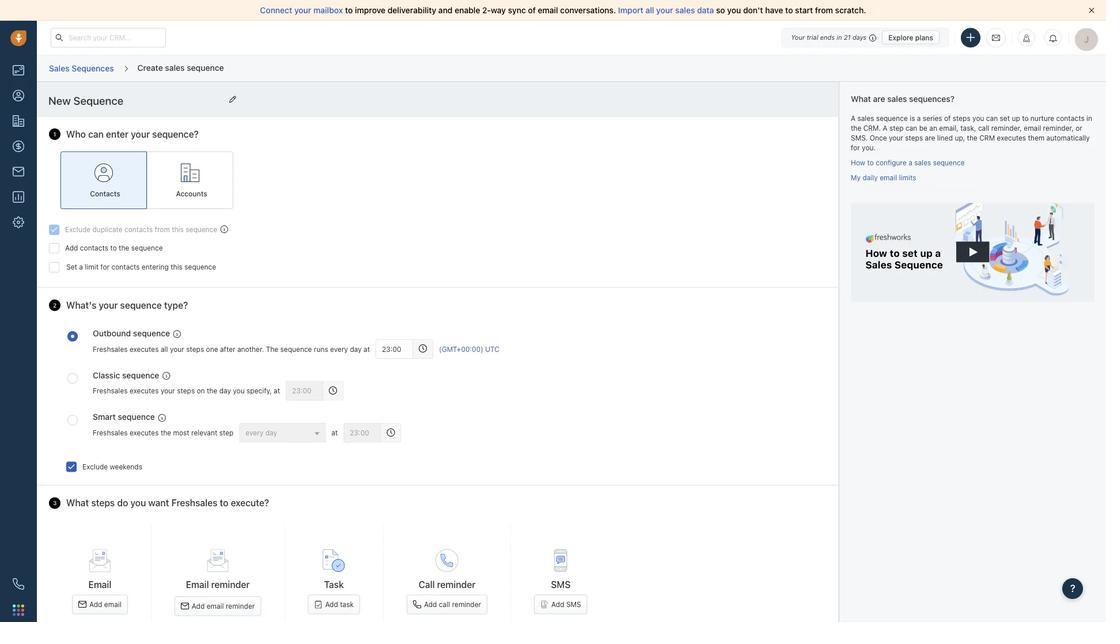 Task type: locate. For each thing, give the bounding box(es) containing it.
your right "what's"
[[99, 300, 118, 311]]

your trial ends in 21 days
[[791, 34, 867, 41]]

0 horizontal spatial step
[[219, 429, 234, 437]]

all
[[645, 5, 654, 15], [161, 345, 168, 353]]

ends
[[820, 34, 835, 41]]

0 vertical spatial day
[[350, 345, 362, 353]]

the right on
[[207, 387, 217, 395]]

0 vertical spatial in
[[837, 34, 842, 41]]

this down 'accounts' at the left
[[172, 226, 184, 234]]

at right 'runs' on the bottom left of the page
[[364, 345, 370, 353]]

at right specify,
[[274, 387, 280, 395]]

you.
[[862, 144, 876, 152]]

email up add email button
[[88, 579, 111, 590]]

1 vertical spatial in
[[1086, 114, 1092, 122]]

1 horizontal spatial reminder,
[[1043, 124, 1074, 132]]

can left set
[[986, 114, 998, 122]]

sales up crm.
[[857, 114, 874, 122]]

call reminder
[[419, 579, 476, 590]]

0 horizontal spatial every
[[246, 429, 263, 437]]

call down call reminder
[[439, 600, 450, 608]]

day inside button
[[265, 429, 277, 437]]

create
[[137, 63, 163, 72]]

to right up
[[1022, 114, 1029, 122]]

0 horizontal spatial what
[[66, 498, 89, 509]]

2 horizontal spatial can
[[986, 114, 998, 122]]

1 vertical spatial a
[[883, 124, 887, 132]]

in left '21'
[[837, 34, 842, 41]]

email inside a sales sequence is a series of steps you can set up to nurture contacts in the crm. a step can be an email, task, call reminder, email reminder, or sms. once your steps are lined up, the crm executes them automatically for you.
[[1024, 124, 1041, 132]]

email
[[538, 5, 558, 15], [1024, 124, 1041, 132], [880, 173, 897, 181], [104, 600, 121, 608], [207, 602, 224, 610]]

0 vertical spatial at
[[364, 345, 370, 353]]

0 vertical spatial call
[[978, 124, 989, 132]]

contacts up or
[[1056, 114, 1085, 122]]

who can enter your sequence?
[[66, 129, 199, 140]]

the
[[851, 124, 861, 132], [967, 134, 977, 142], [119, 244, 129, 252], [207, 387, 217, 395], [161, 429, 171, 437]]

sequence left <span class=" ">sales reps can use this for weekly check-ins with leads and to run renewal campaigns e.g. renewing a contract</span> icon
[[122, 370, 159, 380]]

your right the import
[[656, 5, 673, 15]]

add email reminder button
[[174, 596, 261, 616]]

a up once
[[883, 124, 887, 132]]

days
[[853, 34, 867, 41]]

1 horizontal spatial all
[[645, 5, 654, 15]]

reminder, down set
[[991, 124, 1022, 132]]

0 vertical spatial a
[[851, 114, 855, 122]]

an
[[929, 124, 937, 132]]

all right the import
[[645, 5, 654, 15]]

for inside a sales sequence is a series of steps you can set up to nurture contacts in the crm. a step can be an email, task, call reminder, email reminder, or sms. once your steps are lined up, the crm executes them automatically for you.
[[851, 144, 860, 152]]

exclude duplicate contacts from this sequence
[[65, 226, 217, 234]]

can right who
[[88, 129, 104, 140]]

0 horizontal spatial of
[[528, 5, 536, 15]]

sequence
[[187, 63, 224, 72], [876, 114, 908, 122], [933, 159, 965, 167], [186, 226, 217, 234], [131, 244, 163, 252], [184, 263, 216, 271], [120, 300, 162, 311], [133, 328, 170, 338], [280, 345, 312, 353], [122, 370, 159, 380], [118, 412, 155, 422]]

what are sales sequences?
[[851, 94, 955, 104]]

sales left data
[[675, 5, 695, 15]]

for right limit
[[100, 263, 110, 271]]

(gmt+00:00) utc
[[439, 345, 499, 353]]

step right the relevant
[[219, 429, 234, 437]]

how to configure a sales sequence link
[[851, 159, 965, 167]]

what right 3
[[66, 498, 89, 509]]

your right once
[[889, 134, 903, 142]]

0 horizontal spatial a
[[851, 114, 855, 122]]

call inside a sales sequence is a series of steps you can set up to nurture contacts in the crm. a step can be an email, task, call reminder, email reminder, or sms. once your steps are lined up, the crm executes them automatically for you.
[[978, 124, 989, 132]]

None text field
[[48, 90, 224, 110], [376, 339, 413, 359], [344, 423, 381, 443], [48, 90, 224, 110], [376, 339, 413, 359], [344, 423, 381, 443]]

1 horizontal spatial are
[[925, 134, 935, 142]]

a right set on the top of page
[[79, 263, 83, 271]]

freshsales right want
[[171, 498, 217, 509]]

2 horizontal spatial a
[[917, 114, 921, 122]]

0 horizontal spatial email
[[88, 579, 111, 590]]

your left mailbox
[[294, 5, 311, 15]]

from up entering
[[155, 226, 170, 234]]

classic
[[93, 370, 120, 380]]

step inside a sales sequence is a series of steps you can set up to nurture contacts in the crm. a step can be an email, task, call reminder, email reminder, or sms. once your steps are lined up, the crm executes them automatically for you.
[[889, 124, 904, 132]]

2-
[[482, 5, 491, 15]]

executes down classic sequence
[[130, 387, 159, 395]]

0 horizontal spatial for
[[100, 263, 110, 271]]

deliverability
[[388, 5, 436, 15]]

executes
[[997, 134, 1026, 142], [130, 345, 159, 353], [130, 387, 159, 395], [130, 429, 159, 437]]

1 horizontal spatial a
[[909, 159, 912, 167]]

freshsales down classic
[[93, 387, 128, 395]]

of up email,
[[944, 114, 951, 122]]

1 horizontal spatial every
[[330, 345, 348, 353]]

add for call reminder
[[424, 600, 437, 608]]

1 vertical spatial every
[[246, 429, 263, 437]]

sms inside button
[[566, 600, 581, 608]]

reminder, up automatically
[[1043, 124, 1074, 132]]

add for sms
[[551, 600, 564, 608]]

1 vertical spatial from
[[155, 226, 170, 234]]

you inside a sales sequence is a series of steps you can set up to nurture contacts in the crm. a step can be an email, task, call reminder, email reminder, or sms. once your steps are lined up, the crm executes them automatically for you.
[[972, 114, 984, 122]]

you left specify,
[[233, 387, 245, 395]]

in
[[837, 34, 842, 41], [1086, 114, 1092, 122]]

sales right create
[[165, 63, 185, 72]]

can down the is
[[906, 124, 917, 132]]

sales
[[49, 63, 70, 73]]

contacts up add contacts to the sequence
[[124, 226, 153, 234]]

day down specify,
[[265, 429, 277, 437]]

executes down up
[[997, 134, 1026, 142]]

0 vertical spatial what
[[851, 94, 871, 104]]

1 vertical spatial a
[[909, 159, 912, 167]]

close image
[[1089, 7, 1095, 13]]

to
[[345, 5, 353, 15], [785, 5, 793, 15], [1022, 114, 1029, 122], [867, 159, 874, 167], [110, 244, 117, 252], [220, 498, 228, 509]]

2 email from the left
[[186, 579, 209, 590]]

one
[[206, 345, 218, 353]]

1 reminder, from the left
[[991, 124, 1022, 132]]

0 vertical spatial from
[[815, 5, 833, 15]]

1 vertical spatial what
[[66, 498, 89, 509]]

0 vertical spatial all
[[645, 5, 654, 15]]

outbound sequence
[[93, 328, 170, 338]]

freshsales for classic
[[93, 387, 128, 395]]

to inside a sales sequence is a series of steps you can set up to nurture contacts in the crm. a step can be an email, task, call reminder, email reminder, or sms. once your steps are lined up, the crm executes them automatically for you.
[[1022, 114, 1029, 122]]

sequence right entering
[[184, 263, 216, 271]]

you up task, on the top of page
[[972, 114, 984, 122]]

freshsales executes your steps on the day you specify, at
[[93, 387, 280, 395]]

(gmt+00:00) utc link
[[439, 344, 499, 354]]

1 vertical spatial sms
[[566, 600, 581, 608]]

of inside a sales sequence is a series of steps you can set up to nurture contacts in the crm. a step can be an email, task, call reminder, email reminder, or sms. once your steps are lined up, the crm executes them automatically for you.
[[944, 114, 951, 122]]

steps up task, on the top of page
[[953, 114, 970, 122]]

a sales sequence is a series of steps you can set up to nurture contacts in the crm. a step can be an email, task, call reminder, email reminder, or sms. once your steps are lined up, the crm executes them automatically for you.
[[851, 114, 1092, 152]]

all up <span class=" ">sales reps can use this for weekly check-ins with leads and to run renewal campaigns e.g. renewing a contract</span> icon
[[161, 345, 168, 353]]

2 vertical spatial day
[[265, 429, 277, 437]]

want
[[148, 498, 169, 509]]

at right every day button at the bottom left of the page
[[331, 429, 338, 437]]

the down duplicate at the left
[[119, 244, 129, 252]]

email inside add email button
[[104, 600, 121, 608]]

exclude for exclude duplicate contacts from this sequence
[[65, 226, 91, 234]]

exclude left weekends
[[82, 463, 108, 471]]

sequence down exclude duplicate contacts from this sequence
[[131, 244, 163, 252]]

of right 'sync'
[[528, 5, 536, 15]]

1 horizontal spatial what
[[851, 94, 871, 104]]

1 horizontal spatial call
[[978, 124, 989, 132]]

email,
[[939, 124, 958, 132]]

in up automatically
[[1086, 114, 1092, 122]]

freshsales
[[93, 345, 128, 353], [93, 387, 128, 395], [93, 429, 128, 437], [171, 498, 217, 509]]

0 vertical spatial are
[[873, 94, 885, 104]]

the left most
[[161, 429, 171, 437]]

reminder up add email reminder at left bottom
[[211, 579, 250, 590]]

every
[[330, 345, 348, 353], [246, 429, 263, 437]]

1 email from the left
[[88, 579, 111, 590]]

add task button
[[308, 595, 360, 614]]

0 horizontal spatial can
[[88, 129, 104, 140]]

what up crm.
[[851, 94, 871, 104]]

executes down <span class=" ">sales reps can use this for prospecting and account-based selling e.g. following up with event attendees</span> image
[[130, 429, 159, 437]]

what for what are sales sequences?
[[851, 94, 871, 104]]

for down the sms.
[[851, 144, 860, 152]]

call up 'crm'
[[978, 124, 989, 132]]

reminder down email reminder at the left bottom
[[226, 602, 255, 610]]

accounts link
[[147, 152, 233, 209]]

from right "start"
[[815, 5, 833, 15]]

sequence left the is
[[876, 114, 908, 122]]

every down specify,
[[246, 429, 263, 437]]

sales inside a sales sequence is a series of steps you can set up to nurture contacts in the crm. a step can be an email, task, call reminder, email reminder, or sms. once your steps are lined up, the crm executes them automatically for you.
[[857, 114, 874, 122]]

1 horizontal spatial can
[[906, 124, 917, 132]]

every day
[[246, 429, 277, 437]]

is
[[910, 114, 915, 122]]

specify,
[[247, 387, 272, 395]]

day right on
[[219, 387, 231, 395]]

<span class=" ">sales reps can use this for weekly check-ins with leads and to run renewal campaigns e.g. renewing a contract</span> image
[[162, 372, 170, 380]]

explore plans link
[[882, 31, 940, 44]]

execute?
[[231, 498, 269, 509]]

add
[[65, 244, 78, 252], [89, 600, 102, 608], [325, 600, 338, 608], [424, 600, 437, 608], [551, 600, 564, 608], [192, 602, 205, 610]]

0 vertical spatial sms
[[551, 579, 571, 590]]

call inside button
[[439, 600, 450, 608]]

1 horizontal spatial email
[[186, 579, 209, 590]]

step right crm.
[[889, 124, 904, 132]]

1 horizontal spatial step
[[889, 124, 904, 132]]

freshsales down outbound
[[93, 345, 128, 353]]

0 horizontal spatial call
[[439, 600, 450, 608]]

phone element
[[7, 573, 30, 596]]

day right 'runs' on the bottom left of the page
[[350, 345, 362, 353]]

0 vertical spatial a
[[917, 114, 921, 122]]

my daily email limits
[[851, 173, 916, 181]]

email
[[88, 579, 111, 590], [186, 579, 209, 590]]

every right 'runs' on the bottom left of the page
[[330, 345, 348, 353]]

<span class=" ">sales reps can use this for prospecting and account-based selling e.g. following up with event attendees</span> image
[[158, 414, 166, 422]]

your inside a sales sequence is a series of steps you can set up to nurture contacts in the crm. a step can be an email, task, call reminder, email reminder, or sms. once your steps are lined up, the crm executes them automatically for you.
[[889, 134, 903, 142]]

0 horizontal spatial at
[[274, 387, 280, 395]]

executes down outbound sequence
[[130, 345, 159, 353]]

connect your mailbox to improve deliverability and enable 2-way sync of email conversations. import all your sales data so you don't have to start from scratch.
[[260, 5, 866, 15]]

1 horizontal spatial at
[[331, 429, 338, 437]]

0 horizontal spatial a
[[79, 263, 83, 271]]

0 vertical spatial every
[[330, 345, 348, 353]]

1 vertical spatial are
[[925, 134, 935, 142]]

1 vertical spatial call
[[439, 600, 450, 608]]

add for task
[[325, 600, 338, 608]]

1 horizontal spatial of
[[944, 114, 951, 122]]

steps left do
[[91, 498, 115, 509]]

21
[[844, 34, 851, 41]]

every contact has a unique email address, so don't worry about duplication. image
[[220, 225, 228, 233]]

1 vertical spatial of
[[944, 114, 951, 122]]

set a limit for contacts entering this sequence
[[66, 263, 216, 271]]

the
[[266, 345, 278, 353]]

0 vertical spatial for
[[851, 144, 860, 152]]

1 horizontal spatial in
[[1086, 114, 1092, 122]]

1 horizontal spatial day
[[265, 429, 277, 437]]

(gmt+00:00)
[[439, 345, 483, 353]]

steps left one
[[186, 345, 204, 353]]

to right "how"
[[867, 159, 874, 167]]

a up the sms.
[[851, 114, 855, 122]]

are up crm.
[[873, 94, 885, 104]]

weekends
[[110, 463, 142, 471]]

lined
[[937, 134, 953, 142]]

a up limits
[[909, 159, 912, 167]]

steps
[[953, 114, 970, 122], [905, 134, 923, 142], [186, 345, 204, 353], [177, 387, 195, 395], [91, 498, 115, 509]]

2 horizontal spatial day
[[350, 345, 362, 353]]

you right do
[[130, 498, 146, 509]]

0 vertical spatial step
[[889, 124, 904, 132]]

freshsales down smart
[[93, 429, 128, 437]]

2 reminder, from the left
[[1043, 124, 1074, 132]]

are down an
[[925, 134, 935, 142]]

a right the is
[[917, 114, 921, 122]]

to right mailbox
[[345, 5, 353, 15]]

2 vertical spatial a
[[79, 263, 83, 271]]

0 vertical spatial exclude
[[65, 226, 91, 234]]

0 horizontal spatial from
[[155, 226, 170, 234]]

exclude left duplicate at the left
[[65, 226, 91, 234]]

sales left sequences?
[[887, 94, 907, 104]]

are
[[873, 94, 885, 104], [925, 134, 935, 142]]

for
[[851, 144, 860, 152], [100, 263, 110, 271]]

executes for classic sequence
[[130, 387, 159, 395]]

reminder
[[211, 579, 250, 590], [437, 579, 476, 590], [452, 600, 481, 608], [226, 602, 255, 610]]

2 horizontal spatial at
[[364, 345, 370, 353]]

None text field
[[286, 381, 323, 401]]

1
[[53, 131, 56, 137]]

email up add email reminder button
[[186, 579, 209, 590]]

have
[[765, 5, 783, 15]]

add call reminder button
[[407, 595, 487, 614]]

sequence down lined on the right top of the page
[[933, 159, 965, 167]]

1 vertical spatial all
[[161, 345, 168, 353]]

email for email
[[88, 579, 111, 590]]

enable
[[455, 5, 480, 15]]

0 horizontal spatial reminder,
[[991, 124, 1022, 132]]

your
[[294, 5, 311, 15], [656, 5, 673, 15], [131, 129, 150, 140], [889, 134, 903, 142], [99, 300, 118, 311], [170, 345, 184, 353], [161, 387, 175, 395]]

1 vertical spatial exclude
[[82, 463, 108, 471]]

of
[[528, 5, 536, 15], [944, 114, 951, 122]]

contacts
[[1056, 114, 1085, 122], [124, 226, 153, 234], [80, 244, 108, 252], [111, 263, 140, 271]]

this right entering
[[171, 263, 183, 271]]

0 horizontal spatial day
[[219, 387, 231, 395]]

1 horizontal spatial for
[[851, 144, 860, 152]]

the up the sms.
[[851, 124, 861, 132]]



Task type: vqa. For each thing, say whether or not it's contained in the screenshot.


Task type: describe. For each thing, give the bounding box(es) containing it.
0 horizontal spatial all
[[161, 345, 168, 353]]

or
[[1076, 124, 1082, 132]]

email for email reminder
[[186, 579, 209, 590]]

outbound
[[93, 328, 131, 338]]

task
[[340, 600, 354, 608]]

1 vertical spatial this
[[171, 263, 183, 271]]

add task
[[325, 600, 354, 608]]

every day button
[[239, 423, 326, 443]]

after
[[220, 345, 235, 353]]

crm
[[979, 134, 995, 142]]

1 vertical spatial for
[[100, 263, 110, 271]]

contacts up limit
[[80, 244, 108, 252]]

who
[[66, 129, 86, 140]]

email inside add email reminder button
[[207, 602, 224, 610]]

add for email reminder
[[192, 602, 205, 610]]

reminder up add call reminder
[[437, 579, 476, 590]]

sync
[[508, 5, 526, 15]]

daily
[[863, 173, 878, 181]]

steps down the be
[[905, 134, 923, 142]]

create sales sequence
[[137, 63, 224, 72]]

sequence left every contact has a unique email address, so don't worry about duplication. icon
[[186, 226, 217, 234]]

email reminder
[[186, 579, 250, 590]]

set
[[66, 263, 77, 271]]

sequence inside a sales sequence is a series of steps you can set up to nurture contacts in the crm. a step can be an email, task, call reminder, email reminder, or sms. once your steps are lined up, the crm executes them automatically for you.
[[876, 114, 908, 122]]

sales sequences link
[[48, 59, 114, 77]]

sms.
[[851, 134, 868, 142]]

contacts down add contacts to the sequence
[[111, 263, 140, 271]]

series
[[923, 114, 942, 122]]

sequences?
[[909, 94, 955, 104]]

1 horizontal spatial a
[[883, 124, 887, 132]]

what steps do you want freshsales to execute?
[[66, 498, 269, 509]]

import
[[618, 5, 643, 15]]

up,
[[955, 134, 965, 142]]

what's your sequence type?
[[66, 300, 188, 311]]

classic sequence
[[93, 370, 159, 380]]

trial
[[807, 34, 818, 41]]

contacts inside a sales sequence is a series of steps you can set up to nurture contacts in the crm. a step can be an email, task, call reminder, email reminder, or sms. once your steps are lined up, the crm executes them automatically for you.
[[1056, 114, 1085, 122]]

to down duplicate at the left
[[110, 244, 117, 252]]

them
[[1028, 134, 1045, 142]]

what's
[[66, 300, 96, 311]]

enter
[[106, 129, 129, 140]]

<span class=" ">sales reps can use this for traditional drip campaigns e.g. reengaging with cold prospects</span> image
[[173, 330, 181, 338]]

1 vertical spatial step
[[219, 429, 234, 437]]

my daily email limits link
[[851, 173, 916, 181]]

type?
[[164, 300, 188, 311]]

executes inside a sales sequence is a series of steps you can set up to nurture contacts in the crm. a step can be an email, task, call reminder, email reminder, or sms. once your steps are lined up, the crm executes them automatically for you.
[[997, 134, 1026, 142]]

in inside a sales sequence is a series of steps you can set up to nurture contacts in the crm. a step can be an email, task, call reminder, email reminder, or sms. once your steps are lined up, the crm executes them automatically for you.
[[1086, 114, 1092, 122]]

sequence right create
[[187, 63, 224, 72]]

freshsales executes the most relevant step
[[93, 429, 234, 437]]

add email reminder
[[192, 602, 255, 610]]

don't
[[743, 5, 763, 15]]

add contacts to the sequence
[[65, 244, 163, 252]]

1 horizontal spatial from
[[815, 5, 833, 15]]

explore
[[888, 33, 913, 41]]

phone image
[[13, 578, 24, 590]]

limits
[[899, 173, 916, 181]]

nurture
[[1030, 114, 1054, 122]]

your
[[791, 34, 805, 41]]

runs
[[314, 345, 328, 353]]

to left "start"
[[785, 5, 793, 15]]

start
[[795, 5, 813, 15]]

sales up limits
[[914, 159, 931, 167]]

how
[[851, 159, 865, 167]]

3
[[53, 500, 57, 506]]

relevant
[[191, 429, 217, 437]]

do
[[117, 498, 128, 509]]

sequence?
[[152, 129, 199, 140]]

once
[[870, 134, 887, 142]]

plans
[[915, 33, 933, 41]]

2 vertical spatial at
[[331, 429, 338, 437]]

exclude weekends
[[82, 463, 142, 471]]

add email
[[89, 600, 121, 608]]

connect your mailbox link
[[260, 5, 345, 15]]

Search your CRM... text field
[[51, 28, 166, 48]]

what for what steps do you want freshsales to execute?
[[66, 498, 89, 509]]

conversations.
[[560, 5, 616, 15]]

sales sequences
[[49, 63, 114, 73]]

2
[[53, 302, 57, 308]]

entering
[[142, 263, 169, 271]]

crm.
[[863, 124, 881, 132]]

executes for outbound sequence
[[130, 345, 159, 353]]

exclude for exclude weekends
[[82, 463, 108, 471]]

your right enter
[[131, 129, 150, 140]]

call
[[419, 579, 435, 590]]

freshworks switcher image
[[13, 604, 24, 616]]

reminder down call reminder
[[452, 600, 481, 608]]

sequence left <span class=" ">sales reps can use this for prospecting and account-based selling e.g. following up with event attendees</span> image
[[118, 412, 155, 422]]

way
[[491, 5, 506, 15]]

1 vertical spatial at
[[274, 387, 280, 395]]

how to configure a sales sequence
[[851, 159, 965, 167]]

freshsales for smart
[[93, 429, 128, 437]]

your down <span class=" ">sales reps can use this for weekly check-ins with leads and to run renewal campaigns e.g. renewing a contract</span> icon
[[161, 387, 175, 395]]

1 vertical spatial day
[[219, 387, 231, 395]]

0 vertical spatial of
[[528, 5, 536, 15]]

mailbox
[[313, 5, 343, 15]]

explore plans
[[888, 33, 933, 41]]

executes for smart sequence
[[130, 429, 159, 437]]

add for email
[[89, 600, 102, 608]]

sequence up outbound sequence
[[120, 300, 162, 311]]

you right so
[[727, 5, 741, 15]]

to left "execute?"
[[220, 498, 228, 509]]

0 horizontal spatial in
[[837, 34, 842, 41]]

task
[[324, 579, 344, 590]]

data
[[697, 5, 714, 15]]

contacts
[[90, 190, 120, 198]]

connect
[[260, 5, 292, 15]]

add call reminder
[[424, 600, 481, 608]]

sequence left <span class=" ">sales reps can use this for traditional drip campaigns e.g. reengaging with cold prospects</span> icon on the bottom left
[[133, 328, 170, 338]]

0 vertical spatial this
[[172, 226, 184, 234]]

improve
[[355, 5, 385, 15]]

import all your sales data link
[[618, 5, 716, 15]]

sequence right the
[[280, 345, 312, 353]]

add email button
[[72, 595, 128, 614]]

another.
[[237, 345, 264, 353]]

configure
[[876, 159, 907, 167]]

every inside button
[[246, 429, 263, 437]]

duplicate
[[92, 226, 123, 234]]

add sms
[[551, 600, 581, 608]]

and
[[438, 5, 453, 15]]

send email image
[[992, 33, 1000, 43]]

freshsales executes all your steps one after another. the sequence runs every day at
[[93, 345, 370, 353]]

task,
[[960, 124, 976, 132]]

a inside a sales sequence is a series of steps you can set up to nurture contacts in the crm. a step can be an email, task, call reminder, email reminder, or sms. once your steps are lined up, the crm executes them automatically for you.
[[917, 114, 921, 122]]

0 horizontal spatial are
[[873, 94, 885, 104]]

steps left on
[[177, 387, 195, 395]]

your down <span class=" ">sales reps can use this for traditional drip campaigns e.g. reengaging with cold prospects</span> icon on the bottom left
[[170, 345, 184, 353]]

are inside a sales sequence is a series of steps you can set up to nurture contacts in the crm. a step can be an email, task, call reminder, email reminder, or sms. once your steps are lined up, the crm executes them automatically for you.
[[925, 134, 935, 142]]

the down task, on the top of page
[[967, 134, 977, 142]]

utc
[[485, 345, 499, 353]]

scratch.
[[835, 5, 866, 15]]

what's new image
[[1023, 34, 1031, 42]]

freshsales for outbound
[[93, 345, 128, 353]]

contacts link
[[60, 152, 147, 209]]

sequences
[[72, 63, 114, 73]]



